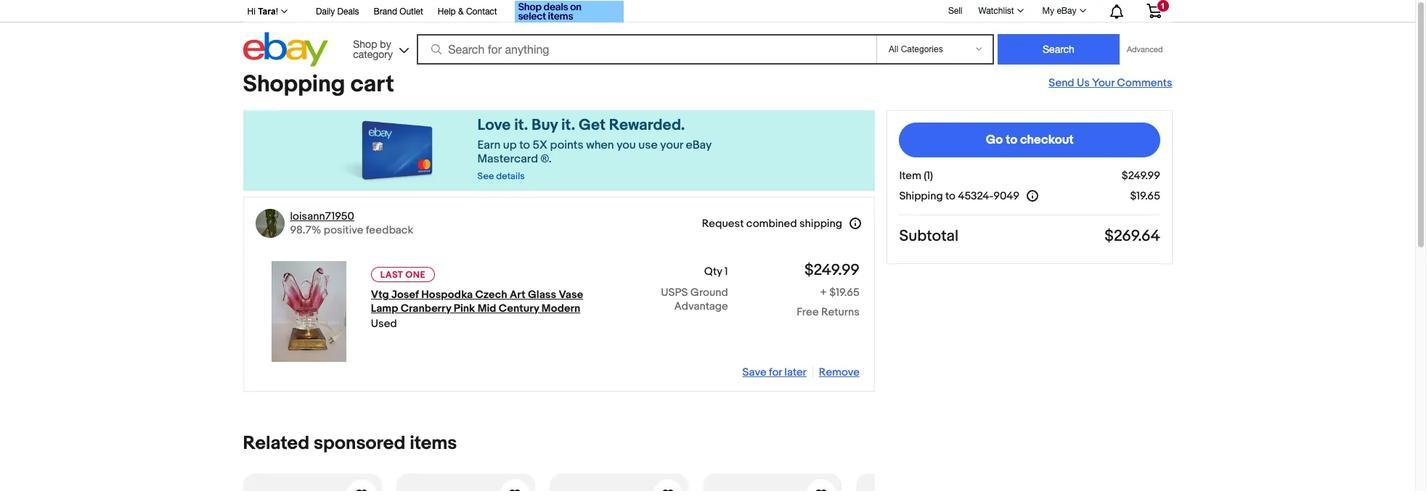 Task type: locate. For each thing, give the bounding box(es) containing it.
by
[[380, 38, 391, 50]]

go to checkout button
[[899, 123, 1161, 158]]

shop
[[353, 38, 377, 50]]

vtg
[[371, 288, 389, 302]]

help
[[438, 7, 456, 17]]

$249.99 up $269.64
[[1122, 169, 1161, 183]]

1 link
[[1138, 0, 1171, 21]]

0 vertical spatial $19.65
[[1130, 189, 1161, 203]]

Search for anything text field
[[419, 36, 874, 63]]

+
[[820, 286, 827, 300]]

loisann71950 98.7% positive feedback
[[290, 210, 414, 238]]

$249.99 for item (1)
[[1122, 169, 1161, 183]]

to inside "go to checkout" button
[[1006, 133, 1018, 147]]

0 vertical spatial $249.99
[[1122, 169, 1161, 183]]

send us your comments
[[1049, 76, 1173, 90]]

$249.99 up +
[[805, 262, 860, 280]]

get an extra 15% off image
[[515, 1, 624, 23]]

advantage
[[675, 300, 728, 314]]

send us your comments link
[[1049, 76, 1173, 90]]

loisann71950 link
[[290, 210, 355, 224]]

contact
[[466, 7, 497, 17]]

$249.99
[[1122, 169, 1161, 183], [805, 262, 860, 280]]

98.7%
[[290, 224, 321, 238]]

items
[[410, 433, 457, 456]]

save
[[743, 366, 767, 380]]

outlet
[[400, 7, 423, 17]]

modern
[[542, 302, 581, 316]]

shipping to 45324-9049
[[899, 189, 1020, 203]]

sell link
[[942, 6, 969, 16]]

0 horizontal spatial 1
[[725, 265, 728, 279]]

0 vertical spatial ebay
[[1057, 6, 1077, 16]]

1 horizontal spatial it.
[[562, 116, 576, 135]]

it. up up
[[514, 116, 528, 135]]

ebay right your
[[686, 139, 712, 152]]

lamp
[[371, 302, 398, 316]]

$19.65 up $269.64
[[1130, 189, 1161, 203]]

for
[[769, 366, 782, 380]]

1 inside 1 link
[[1161, 1, 1166, 10]]

tara
[[258, 7, 276, 17]]

to left 45324-
[[945, 189, 956, 203]]

it. up points
[[562, 116, 576, 135]]

0 horizontal spatial $249.99
[[805, 262, 860, 280]]

mastercard image
[[334, 116, 439, 185]]

ground
[[691, 286, 728, 300]]

0 horizontal spatial to
[[520, 139, 530, 152]]

last one vtg josef hospodka czech art glass vase lamp cranberry pink mid century modern used
[[371, 270, 583, 331]]

shopping cart
[[243, 70, 394, 99]]

glass
[[528, 288, 557, 302]]

shop by category
[[353, 38, 393, 60]]

0 horizontal spatial $19.65
[[830, 286, 860, 300]]

1 horizontal spatial $249.99
[[1122, 169, 1161, 183]]

to right up
[[520, 139, 530, 152]]

item (1)
[[899, 169, 933, 183]]

1 horizontal spatial ebay
[[1057, 6, 1077, 16]]

to right go
[[1006, 133, 1018, 147]]

1 vertical spatial ebay
[[686, 139, 712, 152]]

daily
[[316, 7, 335, 17]]

1 horizontal spatial to
[[945, 189, 956, 203]]

1 horizontal spatial $19.65
[[1130, 189, 1161, 203]]

to
[[1006, 133, 1018, 147], [520, 139, 530, 152], [945, 189, 956, 203]]

century
[[499, 302, 539, 316]]

comments
[[1117, 76, 1173, 90]]

shopping
[[243, 70, 346, 99]]

$19.65 up returns
[[830, 286, 860, 300]]

5x
[[533, 139, 548, 152]]

it.
[[514, 116, 528, 135], [562, 116, 576, 135]]

loisann71950 image
[[255, 209, 284, 238]]

category
[[353, 48, 393, 60]]

hi
[[247, 7, 256, 17]]

vase
[[559, 288, 583, 302]]

related
[[243, 433, 310, 456]]

remove
[[819, 366, 860, 380]]

1 up advanced
[[1161, 1, 1166, 10]]

None submit
[[998, 34, 1120, 65]]

1 vertical spatial 1
[[725, 265, 728, 279]]

1 right qty
[[725, 265, 728, 279]]

1 vertical spatial $19.65
[[830, 286, 860, 300]]

0 vertical spatial 1
[[1161, 1, 1166, 10]]

brand
[[374, 7, 397, 17]]

ebay right my
[[1057, 6, 1077, 16]]

ebay
[[1057, 6, 1077, 16], [686, 139, 712, 152]]

1 vertical spatial $249.99
[[805, 262, 860, 280]]

vtg josef hospodka czech art glass vase lamp cranberry pink mid century modern link
[[371, 288, 583, 316]]

account navigation
[[239, 0, 1173, 25]]

sell
[[949, 6, 963, 16]]

vtg josef hospodka czech art glass vase lamp cranberry pink mid century modern image
[[272, 262, 346, 363]]

$19.65
[[1130, 189, 1161, 203], [830, 286, 860, 300]]

0 horizontal spatial ebay
[[686, 139, 712, 152]]

&
[[458, 7, 464, 17]]

45324-
[[958, 189, 994, 203]]

to inside love it. buy it. get rewarded. earn up to 5x points when you use your ebay mastercard ®. see details
[[520, 139, 530, 152]]

watchlist
[[979, 6, 1015, 16]]

0 horizontal spatial it.
[[514, 116, 528, 135]]

brand outlet link
[[374, 4, 423, 20]]

your
[[1093, 76, 1115, 90]]

to for shipping
[[945, 189, 956, 203]]

art
[[510, 288, 526, 302]]

ebay inside the account navigation
[[1057, 6, 1077, 16]]

mid
[[478, 302, 497, 316]]

cranberry
[[401, 302, 452, 316]]

go to checkout
[[986, 133, 1074, 147]]

1
[[1161, 1, 1166, 10], [725, 265, 728, 279]]

1 horizontal spatial 1
[[1161, 1, 1166, 10]]

my ebay link
[[1035, 2, 1093, 20]]

2 horizontal spatial to
[[1006, 133, 1018, 147]]

watchlist link
[[971, 2, 1031, 20]]



Task type: describe. For each thing, give the bounding box(es) containing it.
your
[[661, 139, 684, 152]]

usps
[[661, 286, 688, 300]]

you
[[617, 139, 636, 152]]

love
[[478, 116, 511, 135]]

related sponsored items
[[243, 433, 457, 456]]

later
[[785, 366, 807, 380]]

shipping
[[800, 217, 843, 231]]

details
[[496, 171, 525, 182]]

combined
[[747, 217, 797, 231]]

returns
[[822, 306, 860, 320]]

none submit inside shop by category banner
[[998, 34, 1120, 65]]

points
[[550, 139, 584, 152]]

qty
[[705, 265, 722, 279]]

9049
[[994, 189, 1020, 203]]

ebay inside love it. buy it. get rewarded. earn up to 5x points when you use your ebay mastercard ®. see details
[[686, 139, 712, 152]]

shop by category button
[[347, 32, 412, 64]]

help & contact
[[438, 7, 497, 17]]

request
[[702, 217, 744, 231]]

us
[[1077, 76, 1090, 90]]

item
[[899, 169, 921, 183]]

advanced
[[1127, 45, 1163, 54]]

$249.99 for qty 1
[[805, 262, 860, 280]]

daily deals link
[[316, 4, 359, 20]]

buy
[[532, 116, 558, 135]]

one
[[406, 270, 426, 281]]

$19.65 inside + $19.65 free returns
[[830, 286, 860, 300]]

see
[[478, 171, 494, 182]]

czech
[[476, 288, 508, 302]]

pink
[[454, 302, 475, 316]]

loisann71950
[[290, 210, 355, 224]]

save for later
[[743, 366, 807, 380]]

free
[[797, 306, 819, 320]]

request combined shipping
[[702, 217, 843, 231]]

used
[[371, 317, 397, 331]]

subtotal
[[899, 227, 959, 246]]

qty 1
[[705, 265, 728, 279]]

my ebay
[[1043, 6, 1077, 16]]

rewarded.
[[609, 116, 685, 135]]

+ $19.65 free returns
[[797, 286, 860, 320]]

deals
[[337, 7, 359, 17]]

when
[[586, 139, 614, 152]]

2 it. from the left
[[562, 116, 576, 135]]

positive
[[324, 224, 364, 238]]

daily deals
[[316, 7, 359, 17]]

hi tara !
[[247, 7, 278, 17]]

brand outlet
[[374, 7, 423, 17]]

checkout
[[1020, 133, 1074, 147]]

up
[[503, 139, 517, 152]]

!
[[276, 7, 278, 17]]

send
[[1049, 76, 1075, 90]]

use
[[639, 139, 658, 152]]

hospodka
[[421, 288, 473, 302]]

love it. buy it. get rewarded. earn up to 5x points when you use your ebay mastercard ®. see details
[[478, 116, 712, 182]]

mastercard
[[478, 152, 538, 166]]

advanced link
[[1120, 35, 1171, 64]]

(1)
[[924, 169, 933, 183]]

remove button
[[819, 366, 860, 380]]

usps ground advantage
[[661, 286, 728, 314]]

cart
[[351, 70, 394, 99]]

1 it. from the left
[[514, 116, 528, 135]]

save for later button
[[743, 366, 807, 380]]

®.
[[541, 152, 552, 166]]

help & contact link
[[438, 4, 497, 20]]

shop by category banner
[[239, 0, 1173, 70]]

to for go
[[1006, 133, 1018, 147]]

last
[[381, 270, 403, 281]]

shipping
[[899, 189, 943, 203]]

my
[[1043, 6, 1055, 16]]

$269.64
[[1105, 227, 1161, 246]]

earn
[[478, 139, 501, 152]]



Task type: vqa. For each thing, say whether or not it's contained in the screenshot.
the left Center
no



